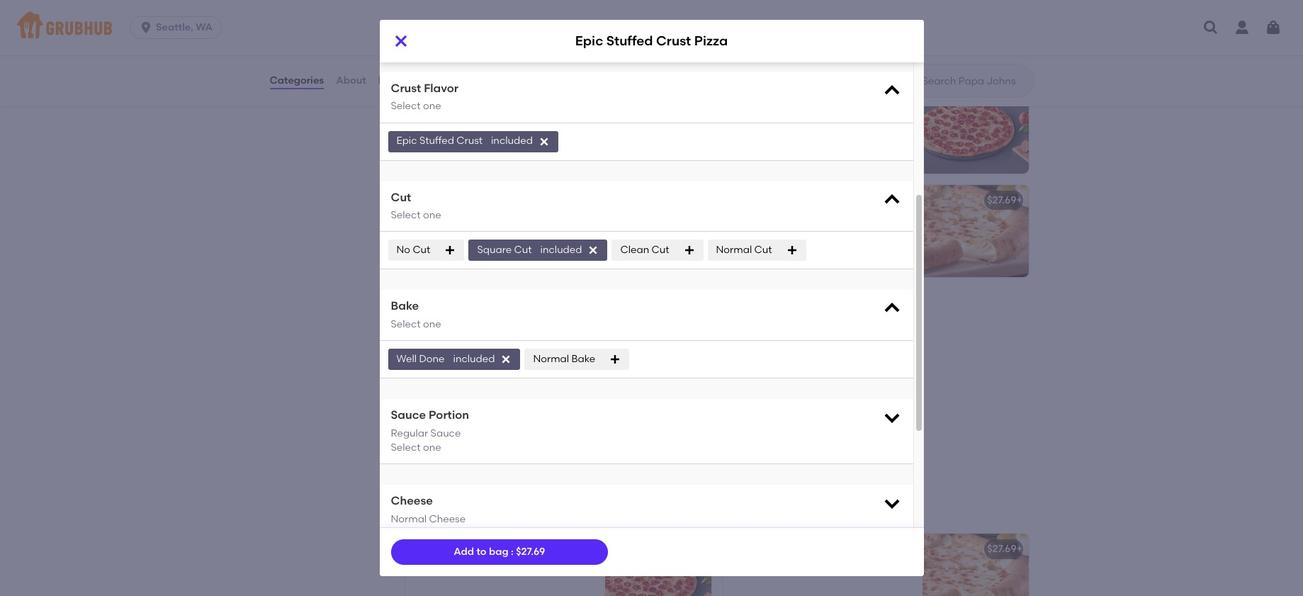 Task type: describe. For each thing, give the bounding box(es) containing it.
show less
[[693, 292, 740, 304]]

seattle, wa
[[156, 21, 213, 33]]

featured
[[402, 501, 470, 518]]

2 shaq-a-roni pizza from the top
[[414, 543, 503, 555]]

search icon image
[[900, 72, 917, 89]]

1 vertical spatial included
[[540, 244, 582, 256]]

clean cut
[[621, 244, 670, 256]]

2 vertical spatial epic
[[412, 393, 433, 405]]

1 horizontal spatial epic stuffed crust pizza
[[575, 33, 728, 49]]

0 vertical spatial stuffed
[[607, 33, 653, 49]]

crust flavor select one
[[391, 81, 459, 112]]

one inside sauce portion regular sauce select one
[[423, 442, 441, 454]]

1 shaq-a-roni pizza from the top
[[414, 194, 503, 206]]

bake inside bake select one
[[391, 299, 419, 313]]

cut for normal cut
[[755, 244, 772, 256]]

ordered
[[428, 357, 466, 369]]

regular
[[391, 427, 428, 439]]

bake select one
[[391, 299, 441, 330]]

cut for clean cut
[[652, 244, 670, 256]]

1 vertical spatial sauce
[[431, 427, 461, 439]]

the meats pizza image
[[605, 0, 711, 70]]

normal for normal cut
[[716, 244, 752, 256]]

0 vertical spatial sauce
[[391, 408, 426, 422]]

2 shaq-a-roni pizza button from the top
[[405, 534, 711, 596]]

2 a- from the top
[[443, 543, 454, 555]]

show
[[693, 292, 720, 304]]

1 roni from the top
[[454, 194, 475, 206]]

wa
[[196, 21, 213, 33]]

2 roni from the top
[[454, 543, 475, 555]]

cut for square cut
[[514, 244, 532, 256]]

shaq-a-roni pizza image for second shaq-a-roni pizza button from the bottom
[[605, 185, 711, 277]]

0 vertical spatial epic
[[575, 33, 603, 49]]

included for bake
[[453, 353, 495, 365]]

add
[[454, 546, 474, 558]]

1 vertical spatial epic
[[397, 135, 417, 147]]

0 vertical spatial epic stuffed crust pizza image
[[923, 185, 1029, 277]]

one inside crust flavor select one
[[423, 100, 441, 112]]

grubhub
[[483, 357, 526, 369]]

normal for normal bake
[[533, 353, 569, 365]]

best
[[402, 337, 435, 355]]

one inside bake select one
[[423, 318, 441, 330]]

1 shaq-a-roni pizza button from the top
[[405, 185, 711, 277]]

sauce portion regular sauce select one
[[391, 408, 469, 454]]

$19.29
[[988, 91, 1017, 103]]

clean
[[621, 244, 649, 256]]

one inside cut select one
[[423, 209, 441, 221]]

select inside sauce portion regular sauce select one
[[391, 442, 421, 454]]

select inside crust flavor select one
[[391, 100, 421, 112]]

1 vertical spatial epic stuffed crust pizza
[[412, 393, 528, 405]]

no
[[397, 244, 410, 256]]

select inside cheese normal cheese select one
[[391, 527, 421, 540]]

super hawaiian pizza
[[414, 91, 519, 103]]

normal inside cheese normal cheese select one
[[391, 513, 427, 525]]

square
[[477, 244, 512, 256]]

2 vertical spatial epic stuffed crust pizza image
[[923, 534, 1029, 596]]

the works pizza image
[[923, 0, 1029, 70]]

cut for no cut
[[413, 244, 431, 256]]

selection
[[473, 501, 543, 518]]

1 a- from the top
[[443, 194, 454, 206]]

flavor
[[424, 81, 459, 95]]

categories
[[270, 74, 324, 86]]

pizza inside "button"
[[494, 91, 519, 103]]



Task type: locate. For each thing, give the bounding box(es) containing it.
one down the "featured"
[[423, 527, 441, 540]]

0 vertical spatial shaq-a-roni pizza
[[414, 194, 503, 206]]

crust
[[656, 33, 691, 49], [391, 81, 421, 95], [457, 135, 483, 147], [473, 393, 500, 405]]

3 select from the top
[[391, 318, 421, 330]]

1 shaq- from the top
[[414, 194, 443, 206]]

1 horizontal spatial normal
[[533, 353, 569, 365]]

stuffed
[[607, 33, 653, 49], [420, 135, 454, 147], [436, 393, 471, 405]]

to
[[477, 546, 487, 558]]

2 vertical spatial stuffed
[[436, 393, 471, 405]]

select inside bake select one
[[391, 318, 421, 330]]

cut
[[391, 190, 411, 204], [413, 244, 431, 256], [514, 244, 532, 256], [652, 244, 670, 256], [755, 244, 772, 256]]

shaq-
[[414, 194, 443, 206], [414, 543, 443, 555]]

cut select one
[[391, 190, 441, 221]]

one down flavor
[[423, 100, 441, 112]]

1 vertical spatial a-
[[443, 543, 454, 555]]

4 one from the top
[[423, 442, 441, 454]]

categories button
[[269, 55, 325, 106]]

shaq-a-roni pizza button
[[405, 185, 711, 277], [405, 534, 711, 596]]

included
[[491, 135, 533, 147], [540, 244, 582, 256], [453, 353, 495, 365]]

cut right square on the top left of page
[[514, 244, 532, 256]]

select inside cut select one
[[391, 209, 421, 221]]

roni right cut select one at the left top
[[454, 194, 475, 206]]

1 vertical spatial roni
[[454, 543, 475, 555]]

select down the "featured"
[[391, 527, 421, 540]]

0 vertical spatial cheese
[[391, 494, 433, 508]]

select down regular
[[391, 442, 421, 454]]

+ for topmost epic stuffed crust pizza "image"
[[1017, 194, 1023, 206]]

normal
[[716, 244, 752, 256], [533, 353, 569, 365], [391, 513, 427, 525]]

on
[[469, 357, 481, 369]]

no cut
[[397, 244, 431, 256]]

cut inside cut select one
[[391, 190, 411, 204]]

select up no
[[391, 209, 421, 221]]

+
[[1017, 91, 1023, 103], [1017, 194, 1023, 206], [701, 390, 707, 402], [1017, 543, 1023, 555]]

1 vertical spatial shaq-a-roni pizza button
[[405, 534, 711, 596]]

+$27.69 button
[[380, 0, 913, 51]]

seattle,
[[156, 21, 193, 33]]

2 vertical spatial $27.69 +
[[988, 543, 1023, 555]]

+ for the bottom epic stuffed crust pizza "image"
[[1017, 543, 1023, 555]]

svg image inside main navigation navigation
[[1203, 19, 1220, 36]]

shaq- down cheese normal cheese select one
[[414, 543, 443, 555]]

1 select from the top
[[391, 100, 421, 112]]

roni left to
[[454, 543, 475, 555]]

0 horizontal spatial epic stuffed crust pizza
[[412, 393, 528, 405]]

0 vertical spatial bake
[[391, 299, 419, 313]]

about button
[[335, 55, 367, 106]]

0 vertical spatial normal
[[716, 244, 752, 256]]

one inside cheese normal cheese select one
[[423, 527, 441, 540]]

featured selection
[[402, 501, 543, 518]]

about
[[336, 74, 366, 86]]

cheese
[[391, 494, 433, 508], [429, 513, 466, 525]]

2 vertical spatial included
[[453, 353, 495, 365]]

sauce
[[391, 408, 426, 422], [431, 427, 461, 439]]

:
[[511, 546, 514, 558]]

$27.69 +
[[988, 194, 1023, 206], [671, 390, 707, 402], [988, 543, 1023, 555]]

svg image inside seattle, wa button
[[139, 21, 153, 35]]

one
[[423, 100, 441, 112], [423, 209, 441, 221], [423, 318, 441, 330], [423, 442, 441, 454], [423, 527, 441, 540]]

well done
[[397, 353, 445, 365]]

a-
[[443, 194, 454, 206], [443, 543, 454, 555]]

1 one from the top
[[423, 100, 441, 112]]

cut up show less 'button'
[[755, 244, 772, 256]]

portion
[[429, 408, 469, 422]]

epic
[[575, 33, 603, 49], [397, 135, 417, 147], [412, 393, 433, 405]]

reviews button
[[378, 55, 418, 106]]

0 vertical spatial shaq-a-roni pizza button
[[405, 185, 711, 277]]

select up best
[[391, 318, 421, 330]]

shaq-a-roni pizza down featured selection
[[414, 543, 503, 555]]

svg image
[[1203, 19, 1220, 36], [392, 33, 409, 50], [588, 245, 599, 256], [787, 245, 798, 256], [501, 354, 512, 365], [882, 408, 902, 428]]

sauce up regular
[[391, 408, 426, 422]]

most
[[402, 357, 425, 369]]

a- left to
[[443, 543, 454, 555]]

done
[[419, 353, 445, 365]]

cheese normal cheese select one
[[391, 494, 466, 540]]

0 vertical spatial shaq-a-roni pizza image
[[923, 82, 1029, 174]]

crust inside crust flavor select one
[[391, 81, 421, 95]]

epic down crust flavor select one
[[397, 135, 417, 147]]

included for crust flavor
[[491, 135, 533, 147]]

main navigation navigation
[[0, 0, 1304, 55]]

a- right cut select one at the left top
[[443, 194, 454, 206]]

hawaiian
[[444, 91, 491, 103]]

epic stuffed crust pizza image
[[923, 185, 1029, 277], [606, 381, 713, 473], [923, 534, 1029, 596]]

1 vertical spatial normal
[[533, 353, 569, 365]]

bag
[[489, 546, 509, 558]]

1 vertical spatial bake
[[572, 353, 596, 365]]

cut right no
[[413, 244, 431, 256]]

1 vertical spatial epic stuffed crust pizza image
[[606, 381, 713, 473]]

shaq- up no cut
[[414, 194, 443, 206]]

epic left the meats pizza image
[[575, 33, 603, 49]]

shaq-a-roni pizza image
[[923, 82, 1029, 174], [605, 185, 711, 277], [605, 534, 711, 596]]

2 one from the top
[[423, 209, 441, 221]]

2 vertical spatial shaq-a-roni pizza image
[[605, 534, 711, 596]]

0 vertical spatial included
[[491, 135, 533, 147]]

2 shaq- from the top
[[414, 543, 443, 555]]

1 horizontal spatial bake
[[572, 353, 596, 365]]

shaq-a-roni pizza up square on the top left of page
[[414, 194, 503, 206]]

0 vertical spatial roni
[[454, 194, 475, 206]]

0 horizontal spatial bake
[[391, 299, 419, 313]]

1 vertical spatial shaq-a-roni pizza image
[[605, 185, 711, 277]]

super
[[414, 91, 442, 103]]

normal bake
[[533, 353, 596, 365]]

0 horizontal spatial sauce
[[391, 408, 426, 422]]

bake
[[391, 299, 419, 313], [572, 353, 596, 365]]

select
[[391, 100, 421, 112], [391, 209, 421, 221], [391, 318, 421, 330], [391, 442, 421, 454], [391, 527, 421, 540]]

0 horizontal spatial normal
[[391, 513, 427, 525]]

epic stuffed crust pizza
[[575, 33, 728, 49], [412, 393, 528, 405]]

Search Papa Johns search field
[[921, 74, 1030, 88]]

14 inch epic stuffed crust pizza image
[[394, 0, 439, 37]]

cheese down regular
[[391, 494, 433, 508]]

shaq-a-roni pizza
[[414, 194, 503, 206], [414, 543, 503, 555]]

1 vertical spatial stuffed
[[420, 135, 454, 147]]

cut up no
[[391, 190, 411, 204]]

1 vertical spatial cheese
[[429, 513, 466, 525]]

epic stuffed crust
[[397, 135, 483, 147]]

one up no cut
[[423, 209, 441, 221]]

sellers
[[439, 337, 488, 355]]

cut right the clean on the left of page
[[652, 244, 670, 256]]

seattle, wa button
[[130, 16, 228, 39]]

$27.69
[[988, 194, 1017, 206], [671, 390, 701, 402], [988, 543, 1017, 555], [516, 546, 545, 558]]

less
[[722, 292, 740, 304]]

add to bag : $27.69
[[454, 546, 545, 558]]

$19.29 +
[[988, 91, 1023, 103]]

sauce down portion
[[431, 427, 461, 439]]

3 one from the top
[[423, 318, 441, 330]]

1 vertical spatial shaq-
[[414, 543, 443, 555]]

shaq-a-roni pizza image for first shaq-a-roni pizza button from the bottom of the page
[[605, 534, 711, 596]]

well
[[397, 353, 417, 365]]

super hawaiian pizza button
[[405, 82, 711, 174]]

pizza
[[694, 33, 728, 49], [494, 91, 519, 103], [478, 194, 503, 206], [502, 393, 528, 405], [478, 543, 503, 555]]

square cut
[[477, 244, 532, 256]]

epic up portion
[[412, 393, 433, 405]]

best sellers most ordered on grubhub
[[402, 337, 526, 369]]

cheese up add
[[429, 513, 466, 525]]

5 select from the top
[[391, 527, 421, 540]]

svg image
[[1265, 19, 1282, 36], [139, 21, 153, 35], [882, 81, 902, 100], [539, 136, 550, 147], [882, 190, 902, 209], [445, 245, 456, 256], [684, 245, 695, 256], [882, 299, 902, 319], [610, 354, 621, 365], [882, 494, 902, 513]]

one down regular
[[423, 442, 441, 454]]

2 vertical spatial normal
[[391, 513, 427, 525]]

+ for middle epic stuffed crust pizza "image"
[[701, 390, 707, 402]]

+$27.69
[[450, 15, 485, 27]]

1 vertical spatial shaq-a-roni pizza
[[414, 543, 503, 555]]

reviews
[[378, 74, 418, 86]]

4 select from the top
[[391, 442, 421, 454]]

show less button
[[399, 283, 1035, 314]]

roni
[[454, 194, 475, 206], [454, 543, 475, 555]]

super hawaiian pizza image
[[605, 82, 711, 174]]

0 vertical spatial epic stuffed crust pizza
[[575, 33, 728, 49]]

+ for the topmost shaq-a-roni pizza image
[[1017, 91, 1023, 103]]

select down reviews
[[391, 100, 421, 112]]

1 vertical spatial $27.69 +
[[671, 390, 707, 402]]

0 vertical spatial shaq-
[[414, 194, 443, 206]]

0 vertical spatial a-
[[443, 194, 454, 206]]

0 vertical spatial $27.69 +
[[988, 194, 1023, 206]]

5 one from the top
[[423, 527, 441, 540]]

one up best
[[423, 318, 441, 330]]

normal cut
[[716, 244, 772, 256]]

1 horizontal spatial sauce
[[431, 427, 461, 439]]

2 horizontal spatial normal
[[716, 244, 752, 256]]

2 select from the top
[[391, 209, 421, 221]]



Task type: vqa. For each thing, say whether or not it's contained in the screenshot.
67 order was correct
no



